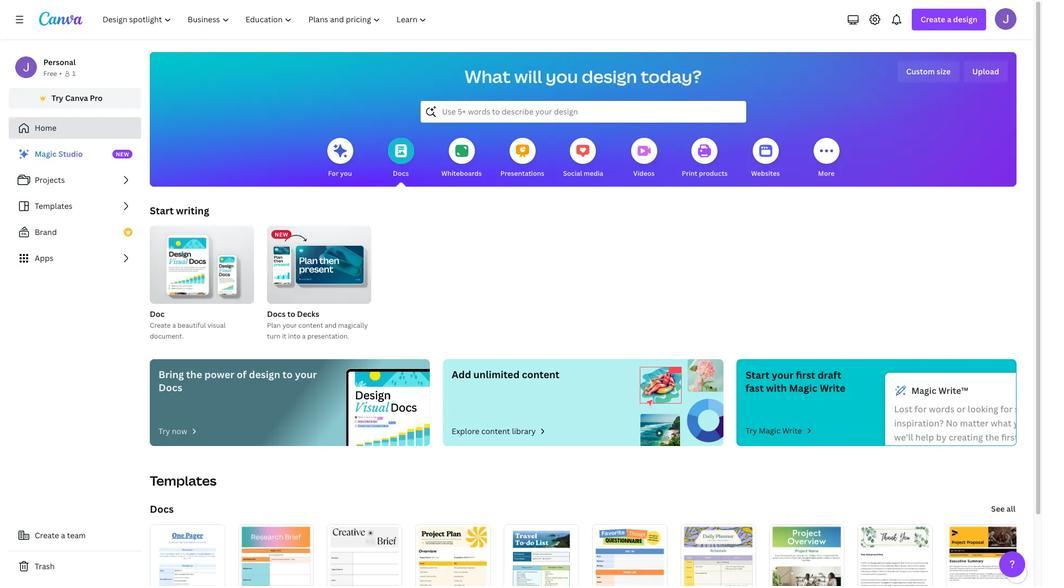Task type: vqa. For each thing, say whether or not it's contained in the screenshot.
the your in The Docs To Decks Plan Your Content And Magically Turn It Into A Presentation.
yes



Task type: locate. For each thing, give the bounding box(es) containing it.
a up document.
[[172, 321, 176, 330]]

1 vertical spatial you
[[340, 169, 352, 178]]

power
[[205, 368, 235, 381]]

content left library
[[482, 426, 510, 437]]

trash
[[35, 562, 55, 572]]

new
[[116, 150, 129, 158]]

docs inside docs to decks plan your content and magically turn it into a presentation.
[[267, 309, 286, 319]]

create inside dropdown button
[[921, 14, 946, 24]]

you right the for
[[340, 169, 352, 178]]

0 horizontal spatial start
[[150, 204, 174, 217]]

group
[[150, 222, 254, 304]]

write right first
[[820, 382, 846, 395]]

0 horizontal spatial you
[[340, 169, 352, 178]]

whiteboards
[[442, 169, 482, 178]]

your inside docs to decks plan your content and magically turn it into a presentation.
[[283, 321, 297, 330]]

canva
[[65, 93, 88, 103]]

1 horizontal spatial start
[[746, 369, 770, 382]]

for
[[915, 404, 927, 415], [1001, 404, 1013, 415]]

start inside the start your first draft fast with magic write
[[746, 369, 770, 382]]

write
[[820, 382, 846, 395], [783, 426, 803, 436]]

1 horizontal spatial design
[[582, 65, 638, 88]]

for you
[[328, 169, 352, 178]]

explore content library
[[452, 426, 536, 437]]

magic down "with"
[[759, 426, 781, 436]]

0 horizontal spatial design
[[249, 368, 280, 381]]

your left first
[[772, 369, 794, 382]]

create up custom size
[[921, 14, 946, 24]]

your down into
[[295, 368, 317, 381]]

content down the decks
[[299, 321, 323, 330]]

projects
[[35, 175, 65, 185]]

fast
[[746, 382, 764, 395]]

list containing magic studio
[[9, 143, 141, 269]]

upload button
[[964, 61, 1009, 83]]

magically
[[338, 321, 368, 330]]

whiteboards button
[[442, 130, 482, 187]]

design up search search field
[[582, 65, 638, 88]]

content inside docs to decks plan your content and magically turn it into a presentation.
[[299, 321, 323, 330]]

of
[[237, 368, 247, 381]]

document.
[[150, 332, 184, 341]]

try canva pro button
[[9, 88, 141, 109]]

try for bring the power of design to your docs
[[159, 426, 170, 437]]

magic write™
[[912, 385, 969, 397]]

add unlimited content
[[452, 368, 560, 381]]

None search field
[[421, 101, 747, 123]]

0 vertical spatial content
[[299, 321, 323, 330]]

now
[[172, 426, 187, 437]]

to down it
[[283, 368, 293, 381]]

1 horizontal spatial write
[[820, 382, 846, 395]]

start left first
[[746, 369, 770, 382]]

top level navigation element
[[96, 9, 436, 30]]

1 horizontal spatial templates
[[150, 472, 217, 490]]

to left the decks
[[288, 309, 295, 319]]

all
[[1007, 504, 1016, 514]]

0 horizontal spatial try
[[52, 93, 63, 103]]

a inside the "create a team" button
[[61, 531, 65, 541]]

start left writing
[[150, 204, 174, 217]]

magic
[[35, 149, 57, 159], [790, 382, 818, 395], [912, 385, 937, 397], [759, 426, 781, 436]]

for right "lost"
[[915, 404, 927, 415]]

2 horizontal spatial create
[[921, 14, 946, 24]]

0 vertical spatial to
[[288, 309, 295, 319]]

design right of
[[249, 368, 280, 381]]

0 horizontal spatial for
[[915, 404, 927, 415]]

your
[[283, 321, 297, 330], [295, 368, 317, 381], [772, 369, 794, 382]]

1 vertical spatial content
[[522, 368, 560, 381]]

0 vertical spatial create
[[921, 14, 946, 24]]

2 vertical spatial create
[[35, 531, 59, 541]]

2 vertical spatial content
[[482, 426, 510, 437]]

see
[[992, 504, 1005, 514]]

templates
[[35, 201, 73, 211], [150, 472, 217, 490]]

presentation.
[[307, 332, 350, 341]]

a up size
[[948, 14, 952, 24]]

try down fast
[[746, 426, 758, 436]]

try inside button
[[52, 93, 63, 103]]

1 vertical spatial start
[[746, 369, 770, 382]]

create a design
[[921, 14, 978, 24]]

design inside the bring the power of design to your docs
[[249, 368, 280, 381]]

0 horizontal spatial templates
[[35, 201, 73, 211]]

list
[[9, 143, 141, 269]]

create inside button
[[35, 531, 59, 541]]

docs link
[[150, 503, 174, 516]]

1 vertical spatial create
[[150, 321, 171, 330]]

start for start writing
[[150, 204, 174, 217]]

0 horizontal spatial content
[[299, 321, 323, 330]]

design
[[954, 14, 978, 24], [582, 65, 638, 88], [249, 368, 280, 381]]

create for create a team
[[35, 531, 59, 541]]

2 horizontal spatial try
[[746, 426, 758, 436]]

a left team
[[61, 531, 65, 541]]

1 horizontal spatial content
[[482, 426, 510, 437]]

0 horizontal spatial write
[[783, 426, 803, 436]]

content right unlimited
[[522, 368, 560, 381]]

1 horizontal spatial try
[[159, 426, 170, 437]]

a inside create a design dropdown button
[[948, 14, 952, 24]]

try left the 'now'
[[159, 426, 170, 437]]

you
[[546, 65, 578, 88], [340, 169, 352, 178]]

websites
[[752, 169, 780, 178]]

create
[[921, 14, 946, 24], [150, 321, 171, 330], [35, 531, 59, 541]]

doc
[[150, 309, 165, 319]]

start
[[150, 204, 174, 217], [746, 369, 770, 382]]

your up into
[[283, 321, 297, 330]]

try left canva
[[52, 93, 63, 103]]

0 vertical spatial you
[[546, 65, 578, 88]]

1
[[72, 69, 76, 78]]

try
[[52, 93, 63, 103], [746, 426, 758, 436], [159, 426, 170, 437]]

2 horizontal spatial content
[[522, 368, 560, 381]]

design inside dropdown button
[[954, 14, 978, 24]]

1 horizontal spatial for
[[1001, 404, 1013, 415]]

0 vertical spatial design
[[954, 14, 978, 24]]

new
[[275, 231, 288, 238]]

2 for from the left
[[1001, 404, 1013, 415]]

into
[[288, 332, 301, 341]]

1 vertical spatial to
[[283, 368, 293, 381]]

templates up 'docs' link
[[150, 472, 217, 490]]

custom size
[[907, 66, 951, 77]]

0 vertical spatial templates
[[35, 201, 73, 211]]

lost
[[895, 404, 913, 415]]

design left jacob simon icon
[[954, 14, 978, 24]]

custom size button
[[898, 61, 960, 83]]

create left team
[[35, 531, 59, 541]]

1 vertical spatial templates
[[150, 472, 217, 490]]

0 vertical spatial start
[[150, 204, 174, 217]]

1 horizontal spatial create
[[150, 321, 171, 330]]

print
[[682, 169, 698, 178]]

0 horizontal spatial create
[[35, 531, 59, 541]]

videos
[[634, 169, 655, 178]]

you right will
[[546, 65, 578, 88]]

presentations button
[[501, 130, 545, 187]]

docs
[[393, 169, 409, 178], [267, 309, 286, 319], [159, 381, 182, 394], [150, 503, 174, 516]]

write down "with"
[[783, 426, 803, 436]]

for left some
[[1001, 404, 1013, 415]]

to inside the bring the power of design to your docs
[[283, 368, 293, 381]]

start your first draft fast with magic write
[[746, 369, 846, 395]]

will
[[515, 65, 543, 88]]

magic right "with"
[[790, 382, 818, 395]]

today?
[[641, 65, 702, 88]]

some
[[1016, 404, 1038, 415]]

docs to decks plan your content and magically turn it into a presentation.
[[267, 309, 368, 341]]

1 vertical spatial design
[[582, 65, 638, 88]]

the
[[186, 368, 202, 381]]

2 horizontal spatial design
[[954, 14, 978, 24]]

it
[[282, 332, 287, 341]]

0 vertical spatial write
[[820, 382, 846, 395]]

create down doc
[[150, 321, 171, 330]]

home
[[35, 123, 57, 133]]

upload
[[973, 66, 1000, 77]]

what will you design today?
[[465, 65, 702, 88]]

brand link
[[9, 222, 141, 243]]

docs button
[[388, 130, 414, 187]]

2 vertical spatial design
[[249, 368, 280, 381]]

visual
[[208, 321, 226, 330]]

content
[[299, 321, 323, 330], [522, 368, 560, 381], [482, 426, 510, 437]]

templates down projects
[[35, 201, 73, 211]]

more button
[[814, 130, 840, 187]]

a right into
[[302, 332, 306, 341]]

library
[[512, 426, 536, 437]]

free
[[43, 69, 57, 78]]

write inside the start your first draft fast with magic write
[[820, 382, 846, 395]]



Task type: describe. For each thing, give the bounding box(es) containing it.
first
[[796, 369, 816, 382]]

social media
[[563, 169, 604, 178]]

or
[[957, 404, 966, 415]]

pro
[[90, 93, 103, 103]]

you inside button
[[340, 169, 352, 178]]

studio
[[58, 149, 83, 159]]

apps
[[35, 253, 53, 263]]

see all
[[992, 504, 1016, 514]]

looking
[[968, 404, 999, 415]]

write™
[[939, 385, 969, 397]]

create a team
[[35, 531, 86, 541]]

1 for from the left
[[915, 404, 927, 415]]

see all link
[[991, 499, 1017, 520]]

for
[[328, 169, 339, 178]]

1 vertical spatial write
[[783, 426, 803, 436]]

create for create a design
[[921, 14, 946, 24]]

trash link
[[9, 556, 141, 578]]

magic studio
[[35, 149, 83, 159]]

videos button
[[631, 130, 657, 187]]

to inside docs to decks plan your content and magically turn it into a presentation.
[[288, 309, 295, 319]]

your inside the bring the power of design to your docs
[[295, 368, 317, 381]]

docs inside the bring the power of design to your docs
[[159, 381, 182, 394]]

try magic write
[[746, 426, 803, 436]]

explore
[[452, 426, 480, 437]]

lost for words or looking for some c
[[895, 404, 1043, 528]]

try canva pro
[[52, 93, 103, 103]]

magic left studio
[[35, 149, 57, 159]]

products
[[699, 169, 728, 178]]

presentations
[[501, 169, 545, 178]]

social
[[563, 169, 583, 178]]

bring the power of design to your docs
[[159, 368, 317, 394]]

turn
[[267, 332, 281, 341]]

projects link
[[9, 169, 141, 191]]

your inside the start your first draft fast with magic write
[[772, 369, 794, 382]]

a inside doc create a beautiful visual document.
[[172, 321, 176, 330]]

Search search field
[[442, 102, 725, 122]]

websites button
[[752, 130, 780, 187]]

brand
[[35, 227, 57, 237]]

more
[[819, 169, 835, 178]]

try for start your first draft fast with magic write
[[746, 426, 758, 436]]

home link
[[9, 117, 141, 139]]

draft
[[818, 369, 842, 382]]

print products
[[682, 169, 728, 178]]

docs to decks group
[[267, 226, 371, 342]]

jacob simon image
[[996, 8, 1017, 30]]

free •
[[43, 69, 62, 78]]

apps link
[[9, 248, 141, 269]]

try now
[[159, 426, 187, 437]]

team
[[67, 531, 86, 541]]

templates link
[[9, 196, 141, 217]]

magic inside the start your first draft fast with magic write
[[790, 382, 818, 395]]

magic up words
[[912, 385, 937, 397]]

print products button
[[682, 130, 728, 187]]

unlimited
[[474, 368, 520, 381]]

social media button
[[563, 130, 604, 187]]

for you button
[[327, 130, 353, 187]]

words
[[930, 404, 955, 415]]

beautiful
[[178, 321, 206, 330]]

personal
[[43, 57, 76, 67]]

add
[[452, 368, 471, 381]]

what
[[465, 65, 511, 88]]

a inside docs to decks plan your content and magically turn it into a presentation.
[[302, 332, 306, 341]]

with
[[767, 382, 787, 395]]

create a team button
[[9, 525, 141, 547]]

create inside doc create a beautiful visual document.
[[150, 321, 171, 330]]

c
[[1040, 404, 1043, 415]]

writing
[[176, 204, 209, 217]]

start writing
[[150, 204, 209, 217]]

docs inside button
[[393, 169, 409, 178]]

•
[[59, 69, 62, 78]]

decks
[[297, 309, 319, 319]]

create a design button
[[913, 9, 987, 30]]

1 horizontal spatial you
[[546, 65, 578, 88]]

templates inside templates link
[[35, 201, 73, 211]]

start for start your first draft fast with magic write
[[746, 369, 770, 382]]

plan
[[267, 321, 281, 330]]

media
[[584, 169, 604, 178]]

bring
[[159, 368, 184, 381]]

size
[[937, 66, 951, 77]]

custom
[[907, 66, 936, 77]]

doc group
[[150, 222, 254, 342]]



